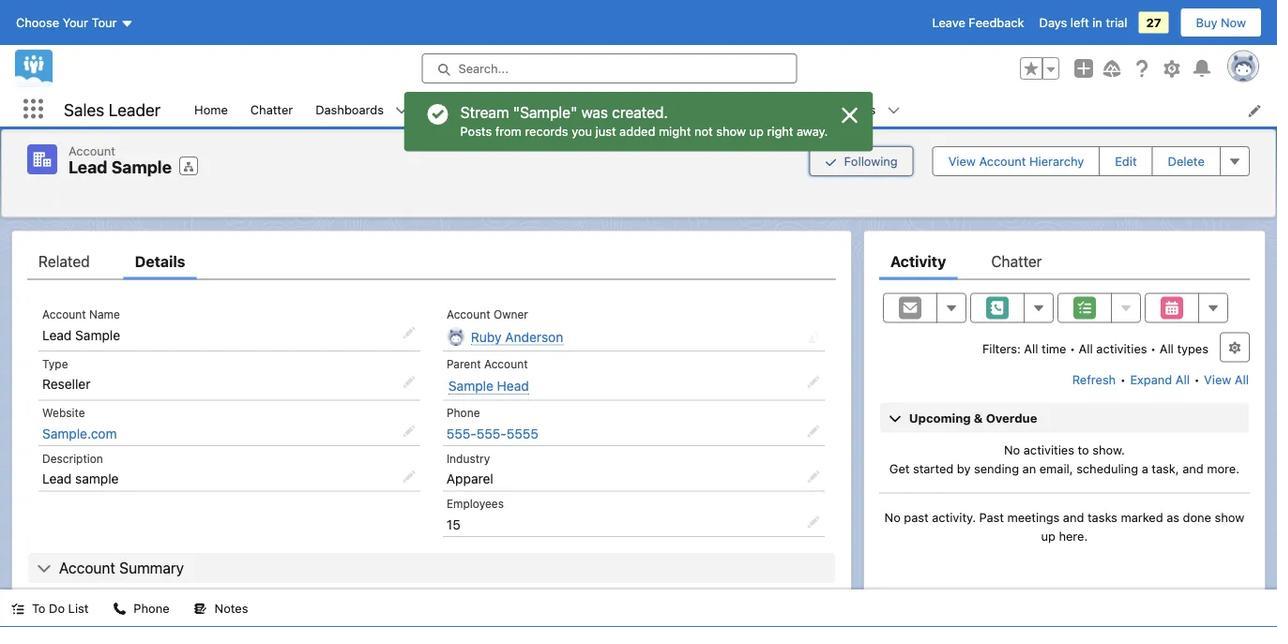 Task type: locate. For each thing, give the bounding box(es) containing it.
0 vertical spatial by
[[957, 462, 971, 476]]

refresh button
[[1071, 365, 1117, 395]]

sample head link
[[448, 377, 529, 396]]

lead for account
[[68, 157, 107, 177]]

text default image inside phone 'button'
[[113, 603, 126, 616]]

0 vertical spatial view
[[948, 154, 976, 168]]

3 text default image from the left
[[194, 603, 207, 616]]

no past activity. past meetings and tasks marked as done show up here.
[[885, 511, 1244, 543]]

activities up refresh
[[1096, 342, 1147, 356]]

no inside the 'no past activity. past meetings and tasks marked as done show up here.'
[[885, 511, 901, 525]]

and right task, at bottom right
[[1183, 462, 1204, 476]]

get
[[889, 462, 910, 476]]

chatter link
[[239, 92, 304, 127], [991, 243, 1042, 280]]

1 vertical spatial no
[[885, 511, 901, 525]]

• left expand
[[1120, 373, 1126, 387]]

1 horizontal spatial show
[[1215, 511, 1244, 525]]

0 horizontal spatial text default image
[[37, 562, 52, 577]]

1 vertical spatial text default image
[[37, 562, 52, 577]]

sample inside "link"
[[448, 379, 494, 394]]

0 vertical spatial text default image
[[887, 104, 900, 117]]

sample.com link
[[42, 426, 117, 442]]

opportunities list item
[[689, 92, 814, 127]]

edit parent account image
[[807, 376, 820, 389]]

1 vertical spatial chatter link
[[991, 243, 1042, 280]]

1 horizontal spatial phone
[[447, 407, 480, 420]]

1 horizontal spatial text default image
[[113, 603, 126, 616]]

account inside 'dropdown button'
[[59, 560, 115, 578]]

added
[[619, 124, 655, 138]]

2 vertical spatial lead
[[42, 472, 72, 487]]

leader
[[109, 99, 161, 119]]

text default image left to
[[11, 603, 24, 616]]

lead for description
[[42, 472, 72, 487]]

list
[[68, 602, 89, 616]]

0 vertical spatial up
[[749, 124, 764, 138]]

text default image inside products list item
[[887, 104, 900, 117]]

show right done
[[1215, 511, 1244, 525]]

1 horizontal spatial text default image
[[887, 104, 900, 117]]

account summary
[[59, 560, 184, 578]]

show inside the 'no past activity. past meetings and tasks marked as done show up here.'
[[1215, 511, 1244, 525]]

0 horizontal spatial view
[[948, 154, 976, 168]]

lead down 'sales'
[[68, 157, 107, 177]]

0 vertical spatial chatter
[[250, 102, 293, 116]]

0 horizontal spatial tab list
[[27, 243, 836, 280]]

0 horizontal spatial and
[[1063, 511, 1084, 525]]

text default image right "products"
[[887, 104, 900, 117]]

sample for account name
[[75, 328, 120, 343]]

as
[[1167, 511, 1180, 525]]

phone up 555-555-5555 link
[[447, 407, 480, 420]]

•
[[1070, 342, 1075, 356], [1151, 342, 1156, 356], [1120, 373, 1126, 387], [1194, 373, 1200, 387]]

account left name at the left of the page
[[42, 308, 86, 321]]

edit website image
[[402, 425, 416, 438]]

phone
[[447, 407, 480, 420], [134, 602, 169, 616]]

1 text default image from the left
[[11, 603, 24, 616]]

activities up email,
[[1024, 443, 1074, 457]]

all right expand all button
[[1235, 373, 1249, 387]]

up down meetings
[[1041, 529, 1056, 543]]

lead down description
[[42, 472, 72, 487]]

list
[[183, 92, 1277, 127]]

sample head
[[448, 379, 529, 394]]

• left view all link
[[1194, 373, 1200, 387]]

up
[[749, 124, 764, 138], [1041, 529, 1056, 543]]

chatter link for activity link
[[991, 243, 1042, 280]]

1 vertical spatial lead
[[42, 328, 72, 343]]

stream "sample" was created. alert dialog
[[404, 92, 873, 152]]

an
[[1022, 462, 1036, 476]]

employees
[[447, 498, 504, 511]]

delete
[[1168, 154, 1205, 168]]

all left types
[[1160, 342, 1174, 356]]

and up here.
[[1063, 511, 1084, 525]]

trial
[[1106, 15, 1127, 30]]

in
[[1093, 15, 1103, 30]]

buy now button
[[1180, 8, 1262, 38]]

opportunities link
[[689, 92, 789, 127]]

0 horizontal spatial no
[[885, 511, 901, 525]]

and inside the 'no past activity. past meetings and tasks marked as done show up here.'
[[1063, 511, 1084, 525]]

up left right
[[749, 124, 764, 138]]

details
[[135, 252, 185, 270]]

0 horizontal spatial activities
[[1024, 443, 1074, 457]]

stage
[[188, 596, 223, 611]]

tab list up the edit account name image
[[27, 243, 836, 280]]

27
[[1146, 15, 1161, 30]]

account up opportunity
[[59, 560, 115, 578]]

account inside button
[[979, 154, 1026, 168]]

0 vertical spatial lead sample
[[68, 157, 172, 177]]

filters: all time • all activities • all types
[[982, 342, 1209, 356]]

all
[[1024, 342, 1038, 356], [1079, 342, 1093, 356], [1160, 342, 1174, 356], [1176, 373, 1190, 387], [1235, 373, 1249, 387]]

tab list
[[27, 243, 836, 280], [879, 243, 1250, 280]]

1 horizontal spatial tab list
[[879, 243, 1250, 280]]

forecasts
[[522, 102, 577, 116]]

1 vertical spatial show
[[1215, 511, 1244, 525]]

text default image down account summary at the bottom left of page
[[113, 603, 126, 616]]

products
[[825, 102, 876, 116]]

opportunities
[[700, 102, 778, 116]]

tab list up time
[[879, 243, 1250, 280]]

list containing home
[[183, 92, 1277, 127]]

text default image left notes
[[194, 603, 207, 616]]

phone button
[[102, 590, 181, 628]]

phone inside 'button'
[[134, 602, 169, 616]]

lead
[[68, 157, 107, 177], [42, 328, 72, 343], [42, 472, 72, 487]]

0 vertical spatial phone
[[447, 407, 480, 420]]

industry
[[447, 452, 490, 465]]

text default image inside notes button
[[194, 603, 207, 616]]

0 vertical spatial show
[[716, 124, 746, 138]]

no left the past
[[885, 511, 901, 525]]

edit type image
[[402, 376, 416, 389]]

delete button
[[1152, 146, 1221, 176]]

0 vertical spatial sample
[[111, 157, 172, 177]]

0 horizontal spatial up
[[749, 124, 764, 138]]

text default image inside 'to do list' button
[[11, 603, 24, 616]]

"sample"
[[513, 104, 577, 122]]

0 horizontal spatial phone
[[134, 602, 169, 616]]

1 horizontal spatial no
[[1004, 443, 1020, 457]]

by
[[957, 462, 971, 476], [169, 596, 184, 611]]

lead sample
[[68, 157, 172, 177], [42, 328, 120, 343]]

account up ruby
[[447, 308, 490, 321]]

was
[[581, 104, 608, 122]]

accounts list item
[[589, 92, 689, 127]]

activity
[[890, 252, 946, 270]]

lead sample down account name
[[42, 328, 120, 343]]

anderson
[[505, 329, 563, 345]]

0 vertical spatial chatter link
[[239, 92, 304, 127]]

ruby
[[471, 329, 502, 345]]

edit
[[1115, 154, 1137, 168]]

dashboards link
[[304, 92, 395, 127]]

no inside no activities to show. get started by sending an email, scheduling a task, and more.
[[1004, 443, 1020, 457]]

chatter
[[250, 102, 293, 116], [991, 252, 1042, 270]]

view inside button
[[948, 154, 976, 168]]

2 tab list from the left
[[879, 243, 1250, 280]]

sample down "parent"
[[448, 379, 494, 394]]

0 vertical spatial lead
[[68, 157, 107, 177]]

0 horizontal spatial show
[[716, 124, 746, 138]]

1 horizontal spatial and
[[1183, 462, 1204, 476]]

1 horizontal spatial by
[[957, 462, 971, 476]]

sample down leader
[[111, 157, 172, 177]]

1 horizontal spatial view
[[1204, 373, 1231, 387]]

activities
[[1096, 342, 1147, 356], [1024, 443, 1074, 457]]

view all link
[[1203, 365, 1250, 395]]

tab list containing related
[[27, 243, 836, 280]]

lead sample for account
[[68, 157, 172, 177]]

edit industry image
[[807, 471, 820, 484]]

might
[[659, 124, 691, 138]]

chatter up filters:
[[991, 252, 1042, 270]]

choose your tour
[[16, 15, 117, 30]]

0 vertical spatial and
[[1183, 462, 1204, 476]]

1 tab list from the left
[[27, 243, 836, 280]]

phone down summary
[[134, 602, 169, 616]]

no up sending
[[1004, 443, 1020, 457]]

head
[[497, 379, 529, 394]]

sample down name at the left of the page
[[75, 328, 120, 343]]

account down 'sales'
[[68, 144, 115, 158]]

sending
[[974, 462, 1019, 476]]

chatter link up filters:
[[991, 243, 1042, 280]]

by right started
[[957, 462, 971, 476]]

lead up type
[[42, 328, 72, 343]]

0 vertical spatial no
[[1004, 443, 1020, 457]]

text default image
[[11, 603, 24, 616], [113, 603, 126, 616], [194, 603, 207, 616]]

view right the following at the right of page
[[948, 154, 976, 168]]

1 vertical spatial by
[[169, 596, 184, 611]]

1 vertical spatial and
[[1063, 511, 1084, 525]]

upcoming & overdue
[[909, 411, 1037, 425]]

2 vertical spatial sample
[[448, 379, 494, 394]]

past
[[979, 511, 1004, 525]]

home link
[[183, 92, 239, 127]]

email,
[[1040, 462, 1073, 476]]

all left time
[[1024, 342, 1038, 356]]

account left hierarchy
[[979, 154, 1026, 168]]

all up refresh button
[[1079, 342, 1093, 356]]

view down types
[[1204, 373, 1231, 387]]

0 horizontal spatial text default image
[[11, 603, 24, 616]]

0 horizontal spatial chatter link
[[239, 92, 304, 127]]

view account hierarchy button
[[933, 146, 1100, 176]]

1 vertical spatial up
[[1041, 529, 1056, 543]]

show.
[[1093, 443, 1125, 457]]

forecasts link
[[511, 92, 589, 127]]

to do list
[[32, 602, 89, 616]]

text default image up to
[[37, 562, 52, 577]]

group
[[1020, 57, 1059, 80]]

1 horizontal spatial chatter link
[[991, 243, 1042, 280]]

more.
[[1207, 462, 1240, 476]]

1 vertical spatial phone
[[134, 602, 169, 616]]

1 vertical spatial chatter
[[991, 252, 1042, 270]]

sample.com
[[42, 426, 117, 442]]

by left "stage"
[[169, 596, 184, 611]]

chatter link right home
[[239, 92, 304, 127]]

text default image
[[887, 104, 900, 117], [37, 562, 52, 577]]

chatter right home
[[250, 102, 293, 116]]

now
[[1221, 15, 1246, 30]]

2 horizontal spatial text default image
[[194, 603, 207, 616]]

no
[[1004, 443, 1020, 457], [885, 511, 901, 525]]

1 horizontal spatial activities
[[1096, 342, 1147, 356]]

1 vertical spatial lead sample
[[42, 328, 120, 343]]

meetings
[[1007, 511, 1060, 525]]

account for account name
[[42, 308, 86, 321]]

1 horizontal spatial up
[[1041, 529, 1056, 543]]

1 vertical spatial activities
[[1024, 443, 1074, 457]]

created.
[[612, 104, 668, 122]]

lead sample down the "sales leader" at the top
[[68, 157, 172, 177]]

show down opportunities
[[716, 124, 746, 138]]

1 horizontal spatial chatter
[[991, 252, 1042, 270]]

account owner
[[447, 308, 528, 321]]

2 text default image from the left
[[113, 603, 126, 616]]

1 vertical spatial sample
[[75, 328, 120, 343]]

0 horizontal spatial chatter
[[250, 102, 293, 116]]

1 555- from the left
[[447, 426, 477, 442]]

website
[[42, 407, 85, 420]]



Task type: vqa. For each thing, say whether or not it's contained in the screenshot.
By
yes



Task type: describe. For each thing, give the bounding box(es) containing it.
lead for account name
[[42, 328, 72, 343]]

to
[[1078, 443, 1089, 457]]

large image
[[838, 104, 861, 127]]

a
[[1142, 462, 1148, 476]]

up inside stream "sample" was created. posts from records you just added might not show up right away.
[[749, 124, 764, 138]]

filters:
[[982, 342, 1021, 356]]

past
[[904, 511, 929, 525]]

account for account owner
[[447, 308, 490, 321]]

ruby anderson
[[471, 329, 563, 345]]

your
[[63, 15, 88, 30]]

notes
[[215, 602, 248, 616]]

owner
[[493, 308, 528, 321]]

feedback
[[969, 15, 1024, 30]]

accounts
[[600, 102, 653, 116]]

text default image inside account summary 'dropdown button'
[[37, 562, 52, 577]]

no for past
[[885, 511, 901, 525]]

days left in trial
[[1039, 15, 1127, 30]]

tour
[[92, 15, 117, 30]]

notes button
[[183, 590, 259, 628]]

ruby anderson link
[[471, 328, 563, 347]]

chatter link for home link
[[239, 92, 304, 127]]

chatter inside 'list'
[[250, 102, 293, 116]]

no for activities
[[1004, 443, 1020, 457]]

account name
[[42, 308, 120, 321]]

do
[[49, 602, 65, 616]]

you
[[572, 124, 592, 138]]

search...
[[458, 61, 509, 76]]

left
[[1071, 15, 1089, 30]]

by inside no activities to show. get started by sending an email, scheduling a task, and more.
[[957, 462, 971, 476]]

dashboards
[[315, 102, 384, 116]]

reseller
[[42, 377, 91, 392]]

overdue
[[986, 411, 1037, 425]]

right
[[767, 124, 793, 138]]

text default image for to do list
[[11, 603, 24, 616]]

upcoming
[[909, 411, 971, 425]]

dashboards list item
[[304, 92, 419, 127]]

parent
[[447, 358, 481, 371]]

following
[[844, 154, 898, 168]]

task,
[[1152, 462, 1179, 476]]

and inside no activities to show. get started by sending an email, scheduling a task, and more.
[[1183, 462, 1204, 476]]

0 vertical spatial activities
[[1096, 342, 1147, 356]]

activity link
[[890, 243, 946, 280]]

reports
[[431, 102, 475, 116]]

time
[[1042, 342, 1066, 356]]

here.
[[1059, 529, 1088, 543]]

up inside the 'no past activity. past meetings and tasks marked as done show up here.'
[[1041, 529, 1056, 543]]

account up head at the left of the page
[[484, 358, 528, 371]]

sales
[[64, 99, 104, 119]]

products list item
[[814, 92, 912, 127]]

expand all button
[[1129, 365, 1191, 395]]

from
[[495, 124, 522, 138]]

stream
[[460, 104, 509, 122]]

account summary button
[[28, 554, 835, 584]]

edit employees image
[[807, 516, 820, 529]]

description
[[42, 452, 103, 465]]

to do list button
[[0, 590, 100, 628]]

stream "sample" was created. posts from records you just added might not show up right away.
[[460, 104, 828, 138]]

1 vertical spatial view
[[1204, 373, 1231, 387]]

0 horizontal spatial by
[[169, 596, 184, 611]]

done
[[1183, 511, 1211, 525]]

show inside stream "sample" was created. posts from records you just added might not show up right away.
[[716, 124, 746, 138]]

types
[[1177, 342, 1209, 356]]

search... button
[[422, 53, 797, 84]]

expand
[[1130, 373, 1172, 387]]

posts
[[460, 124, 492, 138]]

account for account summary
[[59, 560, 115, 578]]

lead sample for account name
[[42, 328, 120, 343]]

5555
[[507, 426, 538, 442]]

edit account name image
[[402, 327, 416, 340]]

reports list item
[[419, 92, 511, 127]]

edit button
[[1099, 146, 1153, 176]]

• right time
[[1070, 342, 1075, 356]]

started
[[913, 462, 954, 476]]

edit phone image
[[807, 425, 820, 438]]

marked
[[1121, 511, 1163, 525]]

leave
[[932, 15, 965, 30]]

parent account
[[447, 358, 528, 371]]

details link
[[135, 243, 185, 280]]

records
[[525, 124, 568, 138]]

lead sample
[[42, 472, 119, 487]]

text default image for notes
[[194, 603, 207, 616]]

text default image for phone
[[113, 603, 126, 616]]

(sample)
[[226, 596, 281, 611]]

refresh • expand all • view all
[[1072, 373, 1249, 387]]

apparel
[[447, 472, 493, 487]]

following button
[[809, 146, 914, 176]]

edit description image
[[402, 471, 416, 484]]

• up expand
[[1151, 342, 1156, 356]]

choose
[[16, 15, 59, 30]]

account for account
[[68, 144, 115, 158]]

type
[[42, 358, 68, 371]]

tasks
[[1088, 511, 1118, 525]]

no activities to show. get started by sending an email, scheduling a task, and more.
[[889, 443, 1240, 476]]

not
[[694, 124, 713, 138]]

sample for account
[[111, 157, 172, 177]]

accounts link
[[589, 92, 664, 127]]

name
[[89, 308, 120, 321]]

activities inside no activities to show. get started by sending an email, scheduling a task, and more.
[[1024, 443, 1074, 457]]

tab list containing activity
[[879, 243, 1250, 280]]

leave feedback link
[[932, 15, 1024, 30]]

days
[[1039, 15, 1067, 30]]

2 555- from the left
[[477, 426, 507, 442]]

view account hierarchy
[[948, 154, 1084, 168]]

buy
[[1196, 15, 1218, 30]]

amount
[[119, 596, 166, 611]]

products link
[[814, 92, 887, 127]]

activity.
[[932, 511, 976, 525]]

opportunity
[[42, 596, 115, 611]]

leave feedback
[[932, 15, 1024, 30]]

all right expand
[[1176, 373, 1190, 387]]



